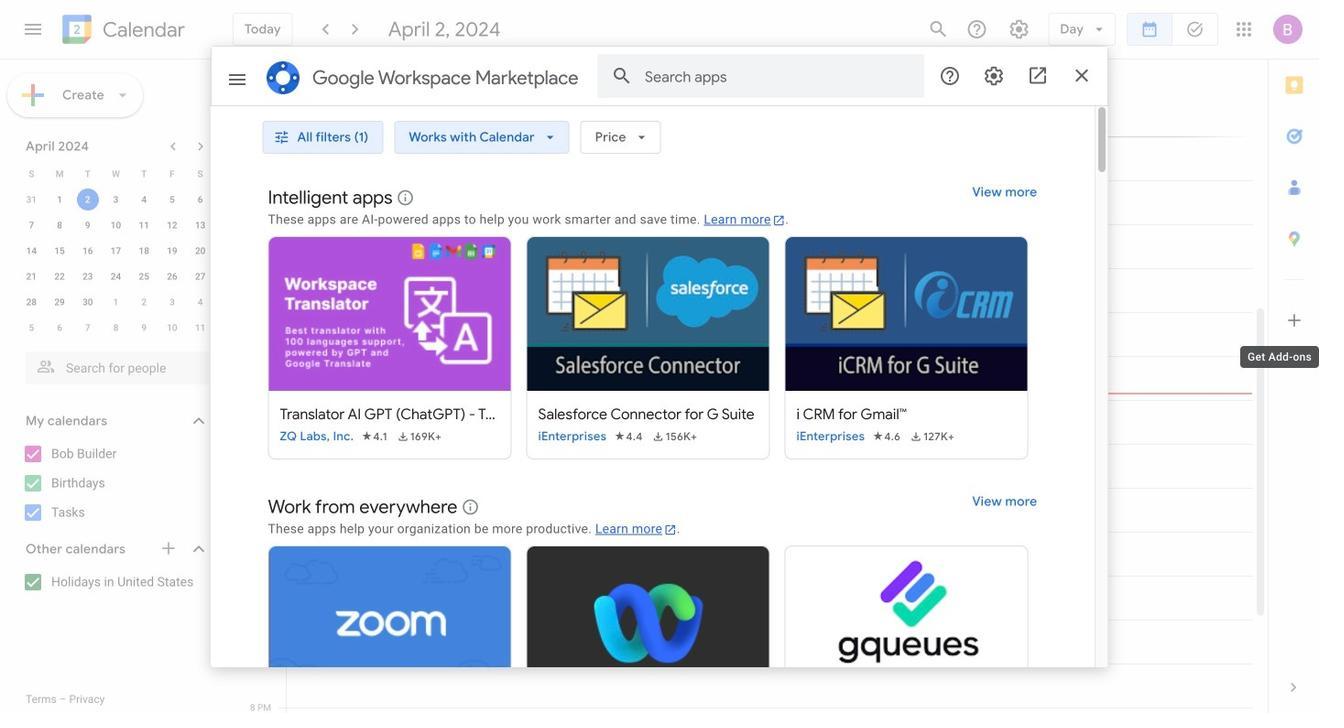 Task type: vqa. For each thing, say whether or not it's contained in the screenshot.
6 element
yes



Task type: locate. For each thing, give the bounding box(es) containing it.
calendar element
[[59, 11, 185, 51]]

row down may 1 element
[[17, 315, 214, 341]]

2, today element
[[77, 189, 99, 211]]

may 2 element
[[133, 291, 155, 313]]

row up 17 "element"
[[17, 213, 214, 238]]

row down 24 element
[[17, 290, 214, 315]]

row up 3 'element'
[[17, 161, 214, 187]]

may 1 element
[[105, 291, 127, 313]]

15 element
[[49, 240, 71, 262]]

22 element
[[49, 266, 71, 288]]

29 element
[[49, 291, 71, 313]]

tab list
[[1269, 60, 1320, 663]]

row up may 1 element
[[17, 264, 214, 290]]

heading
[[99, 19, 185, 41]]

row group
[[17, 187, 214, 341]]

my calendars list
[[4, 440, 227, 528]]

10 element
[[105, 214, 127, 236]]

cell inside april 2024 grid
[[74, 187, 102, 213]]

cell
[[74, 187, 102, 213]]

grid
[[235, 60, 1268, 714]]

row down 10 element
[[17, 238, 214, 264]]

None search field
[[0, 345, 227, 385]]

11 element
[[133, 214, 155, 236]]

23 element
[[77, 266, 99, 288]]

27 element
[[189, 266, 211, 288]]

may 11 element
[[189, 317, 211, 339]]

march 31 element
[[20, 189, 42, 211]]

row
[[17, 161, 214, 187], [17, 187, 214, 213], [17, 213, 214, 238], [17, 238, 214, 264], [17, 264, 214, 290], [17, 290, 214, 315], [17, 315, 214, 341]]

may 4 element
[[189, 291, 211, 313]]

6 row from the top
[[17, 290, 214, 315]]

may 5 element
[[20, 317, 42, 339]]

column header
[[286, 60, 1254, 137]]

1 element
[[49, 189, 71, 211]]

18 element
[[133, 240, 155, 262]]

26 element
[[161, 266, 183, 288]]

30 element
[[77, 291, 99, 313]]

row up 10 element
[[17, 187, 214, 213]]

may 10 element
[[161, 317, 183, 339]]



Task type: describe. For each thing, give the bounding box(es) containing it.
20 element
[[189, 240, 211, 262]]

3 row from the top
[[17, 213, 214, 238]]

24 element
[[105, 266, 127, 288]]

4 row from the top
[[17, 238, 214, 264]]

14 element
[[20, 240, 42, 262]]

25 element
[[133, 266, 155, 288]]

7 element
[[20, 214, 42, 236]]

april 2024 grid
[[17, 161, 214, 341]]

9 element
[[77, 214, 99, 236]]

may 7 element
[[77, 317, 99, 339]]

2 row from the top
[[17, 187, 214, 213]]

4 element
[[133, 189, 155, 211]]

8 element
[[49, 214, 71, 236]]

21 element
[[20, 266, 42, 288]]

1 row from the top
[[17, 161, 214, 187]]

heading inside calendar element
[[99, 19, 185, 41]]

7 row from the top
[[17, 315, 214, 341]]

3 element
[[105, 189, 127, 211]]

13 element
[[189, 214, 211, 236]]

6 element
[[189, 189, 211, 211]]

may 3 element
[[161, 291, 183, 313]]

may 9 element
[[133, 317, 155, 339]]

28 element
[[20, 291, 42, 313]]

17 element
[[105, 240, 127, 262]]

may 6 element
[[49, 317, 71, 339]]

16 element
[[77, 240, 99, 262]]

may 8 element
[[105, 317, 127, 339]]

5 row from the top
[[17, 264, 214, 290]]

19 element
[[161, 240, 183, 262]]

main drawer image
[[22, 18, 44, 40]]

5 element
[[161, 189, 183, 211]]

12 element
[[161, 214, 183, 236]]



